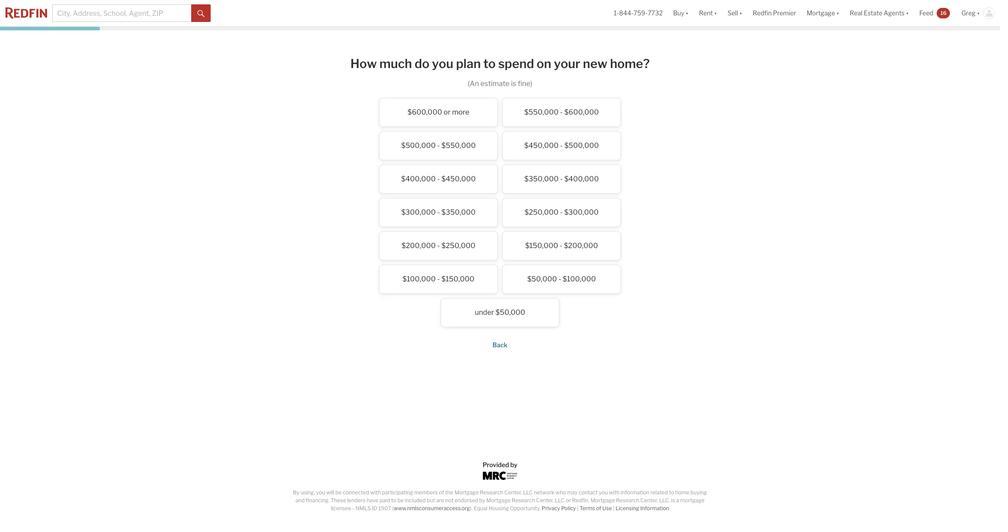 Task type: describe. For each thing, give the bounding box(es) containing it.
how much do you plan to spend on your new home? option group
[[324, 98, 676, 332]]

information
[[640, 506, 669, 512]]

premier
[[773, 9, 796, 17]]

new home?
[[583, 56, 650, 71]]

0 vertical spatial $50,000
[[527, 275, 557, 284]]

estate
[[864, 9, 883, 17]]

is
[[671, 498, 675, 505]]

0 horizontal spatial $450,000
[[441, 175, 476, 183]]

submit search image
[[197, 10, 205, 17]]

1907
[[378, 506, 391, 512]]

844-
[[619, 9, 634, 17]]

provided by
[[483, 462, 518, 469]]

have
[[367, 498, 379, 505]]

buying
[[691, 490, 707, 497]]

real estate agents ▾
[[850, 9, 909, 17]]

1 with from the left
[[370, 490, 381, 497]]

terms
[[580, 506, 595, 512]]

1 $500,000 from the left
[[401, 141, 436, 150]]

$150,000 - $200,000
[[525, 242, 598, 250]]

1-844-759-7732 link
[[614, 9, 663, 17]]

how
[[350, 56, 377, 71]]

- for $200,000
[[437, 242, 440, 250]]

2 $400,000 from the left
[[564, 175, 599, 183]]

0 horizontal spatial $250,000
[[441, 242, 475, 250]]

mortgage up use
[[591, 498, 615, 505]]

www.nmlsconsumeraccess.org link
[[394, 506, 470, 512]]

1 horizontal spatial you
[[432, 56, 453, 71]]

agents
[[884, 9, 905, 17]]

policy
[[561, 506, 576, 512]]

$300,000 - $350,000
[[401, 208, 476, 217]]

mortgage up endorsed
[[455, 490, 479, 497]]

do
[[415, 56, 429, 71]]

759-
[[634, 9, 648, 17]]

1 $200,000 from the left
[[402, 242, 436, 250]]

redfin
[[753, 9, 772, 17]]

buy ▾ button
[[673, 0, 689, 26]]

network
[[534, 490, 555, 497]]

(
[[392, 506, 394, 512]]

$100,000 - $150,000
[[403, 275, 474, 284]]

rent ▾ button
[[694, 0, 722, 26]]

using,
[[301, 490, 315, 497]]

not
[[445, 498, 454, 505]]

0 horizontal spatial to
[[391, 498, 396, 505]]

will
[[326, 490, 334, 497]]

by inside by using, you will be connected with participating members of the mortgage research center, llc network who may contact you with information related to home buying and financing. these lenders have paid to be included but are not endorsed by mortgage research center, llc or redfin. mortgage research center, llc. is a mortgage licensee - nmls id 1907 (
[[479, 498, 485, 505]]

$600,000 or more
[[408, 108, 469, 116]]

- for $350,000
[[560, 175, 563, 183]]

(an estimate is fine)
[[468, 79, 532, 88]]

much
[[380, 56, 412, 71]]

how much do you plan to spend on your new home?
[[350, 56, 650, 71]]

participating
[[382, 490, 413, 497]]

2 with from the left
[[609, 490, 620, 497]]

privacy
[[542, 506, 560, 512]]

0 horizontal spatial $550,000
[[441, 141, 476, 150]]

may
[[567, 490, 578, 497]]

▾ for sell ▾
[[740, 9, 742, 17]]

licensing
[[616, 506, 639, 512]]

buy ▾
[[673, 9, 689, 17]]

licensee
[[331, 506, 351, 512]]

mortgage
[[680, 498, 705, 505]]

1 $300,000 from the left
[[401, 208, 436, 217]]

real estate agents ▾ link
[[850, 0, 909, 26]]

terms of use link
[[580, 506, 612, 512]]

).
[[470, 506, 473, 512]]

your
[[554, 56, 580, 71]]

but
[[427, 498, 435, 505]]

these
[[331, 498, 346, 505]]

nmls
[[356, 506, 371, 512]]

of for members
[[439, 490, 444, 497]]

by using, you will be connected with participating members of the mortgage research center, llc network who may contact you with information related to home buying and financing. these lenders have paid to be included but are not endorsed by mortgage research center, llc or redfin. mortgage research center, llc. is a mortgage licensee - nmls id 1907 (
[[293, 490, 707, 512]]

(an
[[468, 79, 479, 88]]

related
[[651, 490, 668, 497]]

lenders
[[347, 498, 366, 505]]

the
[[445, 490, 453, 497]]

- inside by using, you will be connected with participating members of the mortgage research center, llc network who may contact you with information related to home buying and financing. these lenders have paid to be included but are not endorsed by mortgage research center, llc or redfin. mortgage research center, llc. is a mortgage licensee - nmls id 1907 (
[[352, 506, 354, 512]]

of for terms
[[596, 506, 601, 512]]

2 $500,000 from the left
[[564, 141, 599, 150]]

equal
[[474, 506, 488, 512]]

1-
[[614, 9, 619, 17]]

1 $400,000 from the left
[[401, 175, 436, 183]]

licensing information link
[[616, 506, 669, 512]]

1 $600,000 from the left
[[408, 108, 442, 116]]

use
[[602, 506, 612, 512]]

www.nmlsconsumeraccess.org ). equal housing opportunity. privacy policy | terms of use | licensing information
[[394, 506, 669, 512]]

members
[[414, 490, 438, 497]]

contact
[[579, 490, 598, 497]]

1 horizontal spatial $550,000
[[524, 108, 559, 116]]

mortgage ▾
[[807, 9, 839, 17]]

opportunity.
[[510, 506, 541, 512]]

1 horizontal spatial center,
[[536, 498, 554, 505]]

financing.
[[306, 498, 330, 505]]

1 $100,000 from the left
[[403, 275, 436, 284]]

$350,000 - $400,000
[[524, 175, 599, 183]]

rent ▾
[[699, 9, 717, 17]]

feed
[[919, 9, 934, 17]]

housing
[[489, 506, 509, 512]]

under $50,000
[[475, 309, 525, 317]]

back
[[493, 342, 508, 349]]

- for $400,000
[[437, 175, 440, 183]]

1 vertical spatial $50,000
[[496, 309, 525, 317]]

1 vertical spatial $150,000
[[441, 275, 474, 284]]

mortgage ▾ button
[[807, 0, 839, 26]]

1 horizontal spatial $150,000
[[525, 242, 558, 250]]

estimate
[[481, 79, 510, 88]]

2 horizontal spatial to
[[669, 490, 674, 497]]

id
[[372, 506, 377, 512]]

0 vertical spatial to
[[483, 56, 496, 71]]

0 horizontal spatial you
[[316, 490, 325, 497]]

endorsed
[[455, 498, 478, 505]]

$550,000 - $600,000
[[524, 108, 599, 116]]



Task type: locate. For each thing, give the bounding box(es) containing it.
0 vertical spatial $150,000
[[525, 242, 558, 250]]

0 horizontal spatial $200,000
[[402, 242, 436, 250]]

$550,000 down the more
[[441, 141, 476, 150]]

1 horizontal spatial $450,000
[[524, 141, 559, 150]]

1 horizontal spatial or
[[566, 498, 571, 505]]

center, up opportunity.
[[504, 490, 522, 497]]

1 horizontal spatial $400,000
[[564, 175, 599, 183]]

or inside by using, you will be connected with participating members of the mortgage research center, llc network who may contact you with information related to home buying and financing. these lenders have paid to be included but are not endorsed by mortgage research center, llc or redfin. mortgage research center, llc. is a mortgage licensee - nmls id 1907 (
[[566, 498, 571, 505]]

$150,000
[[525, 242, 558, 250], [441, 275, 474, 284]]

center,
[[504, 490, 522, 497], [536, 498, 554, 505], [641, 498, 658, 505]]

$200,000
[[402, 242, 436, 250], [564, 242, 598, 250]]

0 horizontal spatial |
[[577, 506, 579, 512]]

City, Address, School, Agent, ZIP search field
[[52, 4, 191, 22]]

2 | from the left
[[613, 506, 615, 512]]

redfin.
[[572, 498, 590, 505]]

▾ right rent on the right top
[[714, 9, 717, 17]]

to up is
[[669, 490, 674, 497]]

you right contact
[[599, 490, 608, 497]]

$350,000
[[524, 175, 559, 183], [441, 208, 476, 217]]

- for $150,000
[[560, 242, 562, 250]]

$500,000 down $600,000 or more
[[401, 141, 436, 150]]

0 horizontal spatial with
[[370, 490, 381, 497]]

2 $200,000 from the left
[[564, 242, 598, 250]]

1-844-759-7732
[[614, 9, 663, 17]]

$350,000 down '$400,000 - $450,000'
[[441, 208, 476, 217]]

1 horizontal spatial to
[[483, 56, 496, 71]]

on
[[537, 56, 551, 71]]

- up $50,000 - $100,000
[[560, 242, 562, 250]]

by
[[293, 490, 300, 497]]

research
[[480, 490, 503, 497], [512, 498, 535, 505], [616, 498, 639, 505]]

- down '$400,000 - $450,000'
[[437, 208, 440, 217]]

1 horizontal spatial research
[[512, 498, 535, 505]]

1 vertical spatial $450,000
[[441, 175, 476, 183]]

- for $450,000
[[560, 141, 563, 150]]

spend
[[498, 56, 534, 71]]

$450,000 - $500,000
[[524, 141, 599, 150]]

0 vertical spatial by
[[510, 462, 518, 469]]

- for $50,000
[[559, 275, 561, 284]]

- for $100,000
[[437, 275, 440, 284]]

2 $600,000 from the left
[[564, 108, 599, 116]]

mortgage left real
[[807, 9, 835, 17]]

0 vertical spatial llc
[[523, 490, 533, 497]]

by up mortgage research center image
[[510, 462, 518, 469]]

with up have
[[370, 490, 381, 497]]

▾ for mortgage ▾
[[836, 9, 839, 17]]

$250,000 - $300,000
[[525, 208, 599, 217]]

| down the redfin.
[[577, 506, 579, 512]]

$50,000 right under
[[496, 309, 525, 317]]

- up '$400,000 - $450,000'
[[437, 141, 440, 150]]

or up "policy"
[[566, 498, 571, 505]]

you up financing.
[[316, 490, 325, 497]]

real
[[850, 9, 863, 17]]

by up the equal
[[479, 498, 485, 505]]

1 vertical spatial $250,000
[[441, 242, 475, 250]]

rent
[[699, 9, 713, 17]]

16
[[941, 10, 947, 16]]

or left the more
[[444, 108, 451, 116]]

0 horizontal spatial $400,000
[[401, 175, 436, 183]]

mortgage inside mortgage ▾ dropdown button
[[807, 9, 835, 17]]

2 $100,000 from the left
[[563, 275, 596, 284]]

$600,000 left the more
[[408, 108, 442, 116]]

mortgage up the housing
[[486, 498, 511, 505]]

- down $500,000 - $550,000
[[437, 175, 440, 183]]

and
[[296, 498, 305, 505]]

1 vertical spatial $550,000
[[441, 141, 476, 150]]

mortgage research center image
[[483, 472, 517, 481]]

- up $100,000 - $150,000
[[437, 242, 440, 250]]

rent ▾ button
[[699, 0, 717, 26]]

research up licensing
[[616, 498, 639, 505]]

1 | from the left
[[577, 506, 579, 512]]

home
[[675, 490, 689, 497]]

paid
[[380, 498, 390, 505]]

$300,000 up $200,000 - $250,000
[[401, 208, 436, 217]]

research up the housing
[[480, 490, 503, 497]]

$450,000 down $500,000 - $550,000
[[441, 175, 476, 183]]

1 horizontal spatial $50,000
[[527, 275, 557, 284]]

sell ▾
[[728, 9, 742, 17]]

2 $300,000 from the left
[[564, 208, 599, 217]]

of left the
[[439, 490, 444, 497]]

1 vertical spatial $350,000
[[441, 208, 476, 217]]

0 horizontal spatial $150,000
[[441, 275, 474, 284]]

$250,000 down $350,000 - $400,000 at the top of the page
[[525, 208, 559, 217]]

|
[[577, 506, 579, 512], [613, 506, 615, 512]]

$150,000 up $50,000 - $100,000
[[525, 242, 558, 250]]

$300,000 up the $150,000 - $200,000
[[564, 208, 599, 217]]

under
[[475, 309, 494, 317]]

research up opportunity.
[[512, 498, 535, 505]]

more
[[452, 108, 469, 116]]

$600,000 up $450,000 - $500,000
[[564, 108, 599, 116]]

$400,000 up the $250,000 - $300,000
[[564, 175, 599, 183]]

- down $200,000 - $250,000
[[437, 275, 440, 284]]

www.nmlsconsumeraccess.org
[[394, 506, 470, 512]]

0 horizontal spatial $300,000
[[401, 208, 436, 217]]

▾ right buy
[[686, 9, 689, 17]]

information
[[621, 490, 649, 497]]

1 horizontal spatial $500,000
[[564, 141, 599, 150]]

▾ left real
[[836, 9, 839, 17]]

6 ▾ from the left
[[977, 9, 980, 17]]

$550,000 down is fine) on the top right
[[524, 108, 559, 116]]

$600,000
[[408, 108, 442, 116], [564, 108, 599, 116]]

$150,000 down $200,000 - $250,000
[[441, 275, 474, 284]]

real estate agents ▾ button
[[845, 0, 914, 26]]

0 vertical spatial $350,000
[[524, 175, 559, 183]]

1 horizontal spatial $600,000
[[564, 108, 599, 116]]

of inside by using, you will be connected with participating members of the mortgage research center, llc network who may contact you with information related to home buying and financing. these lenders have paid to be included but are not endorsed by mortgage research center, llc or redfin. mortgage research center, llc. is a mortgage licensee - nmls id 1907 (
[[439, 490, 444, 497]]

$400,000 - $450,000
[[401, 175, 476, 183]]

sell
[[728, 9, 738, 17]]

▾ right agents
[[906, 9, 909, 17]]

1 horizontal spatial $250,000
[[525, 208, 559, 217]]

1 horizontal spatial $100,000
[[563, 275, 596, 284]]

$200,000 down the $250,000 - $300,000
[[564, 242, 598, 250]]

1 horizontal spatial llc
[[555, 498, 565, 505]]

1 horizontal spatial be
[[398, 498, 404, 505]]

0 horizontal spatial $100,000
[[403, 275, 436, 284]]

by
[[510, 462, 518, 469], [479, 498, 485, 505]]

you
[[432, 56, 453, 71], [316, 490, 325, 497], [599, 490, 608, 497]]

2 vertical spatial to
[[391, 498, 396, 505]]

1 vertical spatial of
[[596, 506, 601, 512]]

mortgage ▾ button
[[802, 0, 845, 26]]

with
[[370, 490, 381, 497], [609, 490, 620, 497]]

$100,000 down $200,000 - $250,000
[[403, 275, 436, 284]]

0 vertical spatial be
[[336, 490, 342, 497]]

▾ for rent ▾
[[714, 9, 717, 17]]

0 horizontal spatial $350,000
[[441, 208, 476, 217]]

plan
[[456, 56, 481, 71]]

2 horizontal spatial you
[[599, 490, 608, 497]]

redfin premier
[[753, 9, 796, 17]]

1 vertical spatial be
[[398, 498, 404, 505]]

- up $450,000 - $500,000
[[560, 108, 563, 116]]

$50,000
[[527, 275, 557, 284], [496, 309, 525, 317]]

$450,000
[[524, 141, 559, 150], [441, 175, 476, 183]]

with up use
[[609, 490, 620, 497]]

0 vertical spatial of
[[439, 490, 444, 497]]

or inside how much do you plan to spend on your new home? option group
[[444, 108, 451, 116]]

1 horizontal spatial by
[[510, 462, 518, 469]]

1 horizontal spatial of
[[596, 506, 601, 512]]

1 vertical spatial by
[[479, 498, 485, 505]]

$250,000
[[525, 208, 559, 217], [441, 242, 475, 250]]

of
[[439, 490, 444, 497], [596, 506, 601, 512]]

$50,000 - $100,000
[[527, 275, 596, 284]]

- down the $150,000 - $200,000
[[559, 275, 561, 284]]

to up estimate on the top of page
[[483, 56, 496, 71]]

0 vertical spatial $550,000
[[524, 108, 559, 116]]

0 horizontal spatial be
[[336, 490, 342, 497]]

sell ▾ button
[[722, 0, 748, 26]]

$500,000 - $550,000
[[401, 141, 476, 150]]

$550,000
[[524, 108, 559, 116], [441, 141, 476, 150]]

0 horizontal spatial or
[[444, 108, 451, 116]]

$400,000 up $300,000 - $350,000
[[401, 175, 436, 183]]

5 ▾ from the left
[[906, 9, 909, 17]]

llc up privacy policy link
[[555, 498, 565, 505]]

0 horizontal spatial $600,000
[[408, 108, 442, 116]]

- for $300,000
[[437, 208, 440, 217]]

of left use
[[596, 506, 601, 512]]

llc.
[[659, 498, 670, 505]]

0 horizontal spatial by
[[479, 498, 485, 505]]

$100,000 down the $150,000 - $200,000
[[563, 275, 596, 284]]

$500,000 down $550,000 - $600,000
[[564, 141, 599, 150]]

center, down network
[[536, 498, 554, 505]]

- down lenders
[[352, 506, 354, 512]]

privacy policy link
[[542, 506, 576, 512]]

- for $250,000
[[560, 208, 563, 217]]

1 horizontal spatial $300,000
[[564, 208, 599, 217]]

1 vertical spatial to
[[669, 490, 674, 497]]

1 horizontal spatial with
[[609, 490, 620, 497]]

0 horizontal spatial research
[[480, 490, 503, 497]]

0 vertical spatial $250,000
[[525, 208, 559, 217]]

be up the these at bottom left
[[336, 490, 342, 497]]

3 ▾ from the left
[[740, 9, 742, 17]]

buy ▾ button
[[668, 0, 694, 26]]

| right use
[[613, 506, 615, 512]]

sell ▾ button
[[728, 0, 742, 26]]

7732
[[648, 9, 663, 17]]

▾ right greg
[[977, 9, 980, 17]]

is fine)
[[511, 79, 532, 88]]

4 ▾ from the left
[[836, 9, 839, 17]]

or
[[444, 108, 451, 116], [566, 498, 571, 505]]

$200,000 - $250,000
[[402, 242, 475, 250]]

1 horizontal spatial $350,000
[[524, 175, 559, 183]]

are
[[436, 498, 444, 505]]

0 horizontal spatial center,
[[504, 490, 522, 497]]

$450,000 down $550,000 - $600,000
[[524, 141, 559, 150]]

llc up opportunity.
[[523, 490, 533, 497]]

2 horizontal spatial research
[[616, 498, 639, 505]]

0 horizontal spatial llc
[[523, 490, 533, 497]]

1 vertical spatial llc
[[555, 498, 565, 505]]

mortgage
[[807, 9, 835, 17], [455, 490, 479, 497], [486, 498, 511, 505], [591, 498, 615, 505]]

- for $500,000
[[437, 141, 440, 150]]

1 horizontal spatial $200,000
[[564, 242, 598, 250]]

▾ for buy ▾
[[686, 9, 689, 17]]

1 ▾ from the left
[[686, 9, 689, 17]]

▾ right sell
[[740, 9, 742, 17]]

- down $350,000 - $400,000 at the top of the page
[[560, 208, 563, 217]]

- down $550,000 - $600,000
[[560, 141, 563, 150]]

0 horizontal spatial $500,000
[[401, 141, 436, 150]]

$50,000 down the $150,000 - $200,000
[[527, 275, 557, 284]]

0 vertical spatial or
[[444, 108, 451, 116]]

connected
[[343, 490, 369, 497]]

buy
[[673, 9, 684, 17]]

- down $450,000 - $500,000
[[560, 175, 563, 183]]

center, up information
[[641, 498, 658, 505]]

greg
[[962, 9, 976, 17]]

redfin premier button
[[748, 0, 802, 26]]

0 horizontal spatial $50,000
[[496, 309, 525, 317]]

$300,000
[[401, 208, 436, 217], [564, 208, 599, 217]]

$100,000
[[403, 275, 436, 284], [563, 275, 596, 284]]

$250,000 up $100,000 - $150,000
[[441, 242, 475, 250]]

- for $550,000
[[560, 108, 563, 116]]

$350,000 down $450,000 - $500,000
[[524, 175, 559, 183]]

1 horizontal spatial |
[[613, 506, 615, 512]]

be down participating
[[398, 498, 404, 505]]

2 horizontal spatial center,
[[641, 498, 658, 505]]

2 ▾ from the left
[[714, 9, 717, 17]]

1 vertical spatial or
[[566, 498, 571, 505]]

to up the ( on the left bottom
[[391, 498, 396, 505]]

you right do
[[432, 56, 453, 71]]

0 vertical spatial $450,000
[[524, 141, 559, 150]]

0 horizontal spatial of
[[439, 490, 444, 497]]

$200,000 up $100,000 - $150,000
[[402, 242, 436, 250]]

who
[[556, 490, 566, 497]]

▾ for greg ▾
[[977, 9, 980, 17]]

included
[[405, 498, 426, 505]]



Task type: vqa. For each thing, say whether or not it's contained in the screenshot.
www.nmlsconsumeraccess.org link
yes



